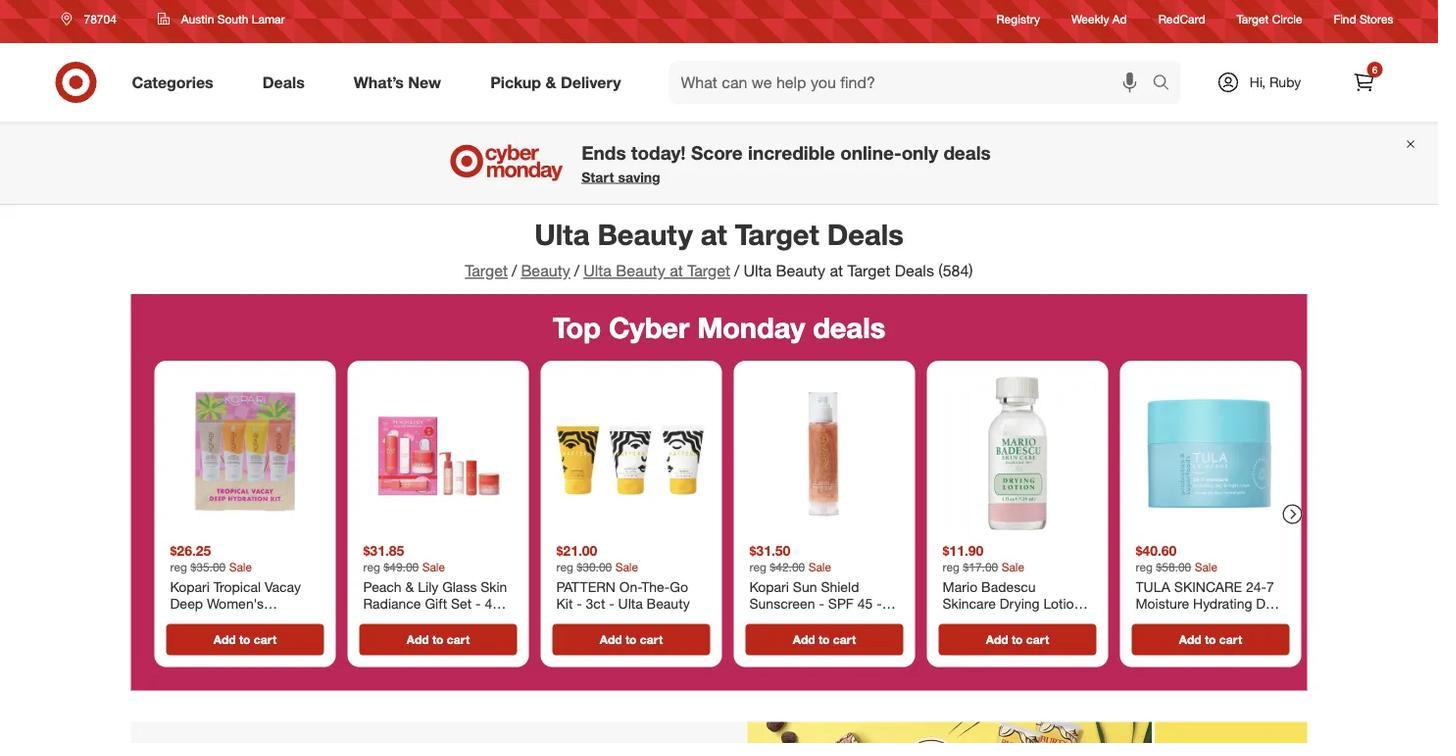 Task type: locate. For each thing, give the bounding box(es) containing it.
reg inside $31.50 reg $42.00 sale kopari sun shield sunscreen - spf 45 - rose gold - 5oz
[[750, 559, 767, 574]]

4 sale from the left
[[809, 559, 832, 574]]

advertisement region
[[131, 722, 1307, 743]]

6 to from the left
[[1205, 633, 1216, 647]]

$31.50
[[750, 542, 791, 559]]

hi,
[[1250, 74, 1266, 91]]

1 add to cart button from the left
[[166, 624, 324, 656]]

sale up "sun"
[[809, 559, 832, 574]]

reg inside $31.85 reg $49.00 sale peach & lily glass skin radiance gift set - 4pc - ulta beauty
[[363, 559, 380, 574]]

beauty up monday
[[776, 261, 826, 280]]

3 to from the left
[[625, 633, 637, 647]]

reg inside $21.00 reg $30.00 sale pattern on-the-go kit - 3ct - ulta beauty
[[556, 559, 574, 574]]

set
[[451, 595, 472, 612]]

radiance
[[363, 595, 421, 612]]

deals left (584)
[[895, 261, 934, 280]]

what's new
[[354, 73, 441, 92]]

4 add to cart button from the left
[[746, 624, 904, 656]]

add to cart button down $58.00
[[1132, 624, 1290, 656]]

& left lily
[[405, 578, 414, 595]]

sale up badescu
[[1002, 559, 1025, 574]]

deals down lamar
[[262, 73, 305, 92]]

0 vertical spatial &
[[546, 73, 556, 92]]

1 vertical spatial &
[[405, 578, 414, 595]]

2 sale from the left
[[422, 559, 445, 574]]

start
[[582, 168, 614, 185]]

& right pickup at the left of the page
[[546, 73, 556, 92]]

sale inside $21.00 reg $30.00 sale pattern on-the-go kit - 3ct - ulta beauty
[[615, 559, 638, 574]]

5 reg from the left
[[943, 559, 960, 574]]

5 to from the left
[[1012, 633, 1023, 647]]

1 horizontal spatial &
[[546, 73, 556, 92]]

$31.85
[[363, 542, 404, 559]]

add down $35.00
[[214, 633, 236, 647]]

reg inside $40.60 reg $58.00 sale
[[1136, 559, 1153, 574]]

ad
[[1113, 11, 1127, 26]]

6
[[1372, 63, 1378, 75]]

sale inside $31.50 reg $42.00 sale kopari sun shield sunscreen - spf 45 - rose gold - 5oz
[[809, 559, 832, 574]]

weekly ad link
[[1072, 10, 1127, 27]]

2 add from the left
[[407, 633, 429, 647]]

add to cart down 5oz in the bottom of the page
[[793, 633, 856, 647]]

search button
[[1144, 61, 1191, 108]]

2 horizontal spatial /
[[734, 261, 740, 280]]

beauty down lily
[[401, 612, 444, 630]]

sale up lily
[[422, 559, 445, 574]]

4 reg from the left
[[750, 559, 767, 574]]

reg for $26.25
[[170, 559, 187, 574]]

ulta right 3ct
[[618, 595, 643, 612]]

/ up monday
[[734, 261, 740, 280]]

5 add from the left
[[986, 633, 1009, 647]]

beauty
[[598, 217, 693, 251], [521, 261, 570, 280], [616, 261, 666, 280], [776, 261, 826, 280], [647, 595, 690, 612], [401, 612, 444, 630], [1021, 612, 1064, 630]]

reg left $35.00
[[170, 559, 187, 574]]

4 add to cart from the left
[[793, 633, 856, 647]]

deals inside ends today! score incredible online-only deals start saving
[[944, 141, 991, 164]]

beauty right "on-"
[[647, 595, 690, 612]]

sale inside $11.90 reg $17.00 sale mario badescu skincare drying lotion - 1 fl oz - ulta beauty
[[1002, 559, 1025, 574]]

glass
[[442, 578, 477, 595]]

add to cart button
[[166, 624, 324, 656], [359, 624, 517, 656], [553, 624, 710, 656], [746, 624, 904, 656], [939, 624, 1097, 656], [1132, 624, 1290, 656]]

- right 3ct
[[609, 595, 614, 612]]

to down $40.60 reg $58.00 sale
[[1205, 633, 1216, 647]]

add to cart down 'drying'
[[986, 633, 1049, 647]]

to down "on-"
[[625, 633, 637, 647]]

- right 45
[[877, 595, 882, 612]]

3 reg from the left
[[556, 559, 574, 574]]

cyber monday target deals image
[[447, 139, 566, 186]]

1 / from the left
[[512, 261, 517, 280]]

0 horizontal spatial at
[[670, 261, 683, 280]]

today!
[[631, 141, 686, 164]]

What can we help you find? suggestions appear below search field
[[669, 61, 1157, 104]]

add to cart button down gift
[[359, 624, 517, 656]]

6 add to cart from the left
[[1179, 633, 1242, 647]]

target
[[1237, 11, 1269, 26], [735, 217, 819, 251], [465, 261, 508, 280], [688, 261, 731, 280], [848, 261, 891, 280]]

to for $40.60
[[1205, 633, 1216, 647]]

add to cart down 3ct
[[600, 633, 663, 647]]

5oz
[[827, 612, 849, 630]]

ulta up monday
[[744, 261, 772, 280]]

2 reg from the left
[[363, 559, 380, 574]]

circle
[[1272, 11, 1303, 26]]

deals
[[944, 141, 991, 164], [813, 310, 886, 344]]

cyber
[[609, 310, 690, 344]]

reg up pattern
[[556, 559, 574, 574]]

2 add to cart from the left
[[407, 633, 470, 647]]

deals right monday
[[813, 310, 886, 344]]

sale right $35.00
[[229, 559, 252, 574]]

weekly
[[1072, 11, 1109, 26]]

1 horizontal spatial /
[[574, 261, 580, 280]]

sale inside $26.25 reg $35.00 sale
[[229, 559, 252, 574]]

incredible
[[748, 141, 835, 164]]

sale
[[229, 559, 252, 574], [422, 559, 445, 574], [615, 559, 638, 574], [809, 559, 832, 574], [1002, 559, 1025, 574], [1195, 559, 1218, 574]]

to down 'drying'
[[1012, 633, 1023, 647]]

target link
[[465, 261, 508, 280]]

add for $26.25
[[214, 633, 236, 647]]

4 cart from the left
[[833, 633, 856, 647]]

reg inside $11.90 reg $17.00 sale mario badescu skincare drying lotion - 1 fl oz - ulta beauty
[[943, 559, 960, 574]]

kopari tropical vacay deep women's hydration gift set - 4pc - ulta beauty image
[[162, 369, 328, 534]]

1 horizontal spatial deals
[[944, 141, 991, 164]]

fl
[[954, 612, 961, 630]]

sale inside $31.85 reg $49.00 sale peach & lily glass skin radiance gift set - 4pc - ulta beauty
[[422, 559, 445, 574]]

ruby
[[1270, 74, 1301, 91]]

stores
[[1360, 11, 1394, 26]]

skin
[[481, 578, 507, 595]]

beauty link
[[521, 261, 570, 280]]

cart
[[254, 633, 277, 647], [447, 633, 470, 647], [640, 633, 663, 647], [833, 633, 856, 647], [1026, 633, 1049, 647], [1220, 633, 1242, 647]]

beauty up cyber
[[616, 261, 666, 280]]

add to cart button down $35.00
[[166, 624, 324, 656]]

add
[[214, 633, 236, 647], [407, 633, 429, 647], [600, 633, 622, 647], [793, 633, 815, 647], [986, 633, 1009, 647], [1179, 633, 1202, 647]]

add to cart down $35.00
[[214, 633, 277, 647]]

0 vertical spatial deals
[[944, 141, 991, 164]]

6 sale from the left
[[1195, 559, 1218, 574]]

beauty down badescu
[[1021, 612, 1064, 630]]

pattern
[[556, 578, 616, 595]]

0 vertical spatial deals
[[262, 73, 305, 92]]

0 horizontal spatial /
[[512, 261, 517, 280]]

add to cart down $58.00
[[1179, 633, 1242, 647]]

target circle
[[1237, 11, 1303, 26]]

$40.60 reg $58.00 sale
[[1136, 542, 1218, 574]]

0 horizontal spatial &
[[405, 578, 414, 595]]

2 cart from the left
[[447, 633, 470, 647]]

5 add to cart button from the left
[[939, 624, 1097, 656]]

6 add to cart button from the left
[[1132, 624, 1290, 656]]

add to cart button down spf
[[746, 624, 904, 656]]

1 reg from the left
[[170, 559, 187, 574]]

6 reg from the left
[[1136, 559, 1153, 574]]

monday
[[697, 310, 805, 344]]

south
[[217, 11, 248, 26]]

3 / from the left
[[734, 261, 740, 280]]

0 horizontal spatial deals
[[813, 310, 886, 344]]

3 add to cart from the left
[[600, 633, 663, 647]]

sale for $31.50
[[809, 559, 832, 574]]

add to cart button down 3ct
[[553, 624, 710, 656]]

tula skincare 24-7 moisture hydrating day & night cream - 1.5oz - ulta beauty image
[[1128, 369, 1294, 534]]

deals
[[262, 73, 305, 92], [827, 217, 904, 251], [895, 261, 934, 280]]

ulta
[[535, 217, 590, 251], [584, 261, 612, 280], [744, 261, 772, 280], [618, 595, 643, 612], [372, 612, 397, 630], [992, 612, 1017, 630]]

sale right $58.00
[[1195, 559, 1218, 574]]

to
[[239, 633, 250, 647], [432, 633, 444, 647], [625, 633, 637, 647], [819, 633, 830, 647], [1012, 633, 1023, 647], [1205, 633, 1216, 647]]

to for $26.25
[[239, 633, 250, 647]]

add for $31.50
[[793, 633, 815, 647]]

1 to from the left
[[239, 633, 250, 647]]

cart for pattern on-the-go kit - 3ct - ulta beauty
[[640, 633, 663, 647]]

on-
[[619, 578, 642, 595]]

6 cart from the left
[[1220, 633, 1242, 647]]

1 sale from the left
[[229, 559, 252, 574]]

add to cart down gift
[[407, 633, 470, 647]]

ulta down peach
[[372, 612, 397, 630]]

4 add from the left
[[793, 633, 815, 647]]

-
[[476, 595, 481, 612], [577, 595, 582, 612], [609, 595, 614, 612], [819, 595, 825, 612], [877, 595, 882, 612], [1086, 595, 1091, 612], [363, 612, 369, 630], [818, 612, 824, 630], [983, 612, 989, 630]]

sale for $40.60
[[1195, 559, 1218, 574]]

deals inside carousel region
[[813, 310, 886, 344]]

add to cart button down 'drying'
[[939, 624, 1097, 656]]

add to cart for $40.60
[[1179, 633, 1242, 647]]

sale up "on-"
[[615, 559, 638, 574]]

add down the gold
[[793, 633, 815, 647]]

reg inside $26.25 reg $35.00 sale
[[170, 559, 187, 574]]

/ right the beauty link
[[574, 261, 580, 280]]

ulta right oz
[[992, 612, 1017, 630]]

$11.90
[[943, 542, 984, 559]]

sale inside $40.60 reg $58.00 sale
[[1195, 559, 1218, 574]]

5 add to cart from the left
[[986, 633, 1049, 647]]

/ right target link
[[512, 261, 517, 280]]

to down 5oz in the bottom of the page
[[819, 633, 830, 647]]

reg for $31.85
[[363, 559, 380, 574]]

sunscreen
[[750, 595, 815, 612]]

ulta inside $21.00 reg $30.00 sale pattern on-the-go kit - 3ct - ulta beauty
[[618, 595, 643, 612]]

4 to from the left
[[819, 633, 830, 647]]

add down 3ct
[[600, 633, 622, 647]]

5 cart from the left
[[1026, 633, 1049, 647]]

peach
[[363, 578, 402, 595]]

to down $26.25 reg $35.00 sale
[[239, 633, 250, 647]]

ends today! score incredible online-only deals start saving
[[582, 141, 991, 185]]

reg left $58.00
[[1136, 559, 1153, 574]]

3 sale from the left
[[615, 559, 638, 574]]

5 sale from the left
[[1002, 559, 1025, 574]]

find stores link
[[1334, 10, 1394, 27]]

2 add to cart button from the left
[[359, 624, 517, 656]]

ulta beauty at target link
[[584, 261, 731, 280]]

reg up the kopari
[[750, 559, 767, 574]]

ulta inside $31.85 reg $49.00 sale peach & lily glass skin radiance gift set - 4pc - ulta beauty
[[372, 612, 397, 630]]

reg up mario on the right of page
[[943, 559, 960, 574]]

6 add from the left
[[1179, 633, 1202, 647]]

cart for kopari sun shield sunscreen - spf 45 - rose gold - 5oz
[[833, 633, 856, 647]]

&
[[546, 73, 556, 92], [405, 578, 414, 595]]

3 add to cart button from the left
[[553, 624, 710, 656]]

cart for peach & lily glass skin radiance gift set - 4pc - ulta beauty
[[447, 633, 470, 647]]

reg for $21.00
[[556, 559, 574, 574]]

- right set
[[476, 595, 481, 612]]

add for $11.90
[[986, 633, 1009, 647]]

$21.00
[[556, 542, 597, 559]]

1 vertical spatial deals
[[813, 310, 886, 344]]

add down gift
[[407, 633, 429, 647]]

pickup & delivery link
[[474, 61, 646, 104]]

badescu
[[982, 578, 1036, 595]]

add to cart button for $40.60
[[1132, 624, 1290, 656]]

add down 'drying'
[[986, 633, 1009, 647]]

add to cart button for $26.25
[[166, 624, 324, 656]]

1 horizontal spatial at
[[701, 217, 727, 251]]

target down ends today! score incredible online-only deals start saving
[[735, 217, 819, 251]]

deals right 'only'
[[944, 141, 991, 164]]

1 add from the left
[[214, 633, 236, 647]]

reg up peach
[[363, 559, 380, 574]]

deals down 'online-'
[[827, 217, 904, 251]]

3 add from the left
[[600, 633, 622, 647]]

deals link
[[246, 61, 329, 104]]

1 add to cart from the left
[[214, 633, 277, 647]]

3 cart from the left
[[640, 633, 663, 647]]

pickup
[[490, 73, 541, 92]]

categories link
[[115, 61, 238, 104]]

to down gift
[[432, 633, 444, 647]]

reg
[[170, 559, 187, 574], [363, 559, 380, 574], [556, 559, 574, 574], [750, 559, 767, 574], [943, 559, 960, 574], [1136, 559, 1153, 574]]

2 to from the left
[[432, 633, 444, 647]]

add down $58.00
[[1179, 633, 1202, 647]]

add to cart
[[214, 633, 277, 647], [407, 633, 470, 647], [600, 633, 663, 647], [793, 633, 856, 647], [986, 633, 1049, 647], [1179, 633, 1242, 647]]

to for $31.50
[[819, 633, 830, 647]]

$26.25 reg $35.00 sale
[[170, 542, 252, 574]]

pickup & delivery
[[490, 73, 621, 92]]

target circle link
[[1237, 10, 1303, 27]]



Task type: describe. For each thing, give the bounding box(es) containing it.
sale for $11.90
[[1002, 559, 1025, 574]]

registry link
[[997, 10, 1040, 27]]

lotion
[[1044, 595, 1082, 612]]

to for $11.90
[[1012, 633, 1023, 647]]

oz
[[965, 612, 979, 630]]

$58.00
[[1156, 559, 1192, 574]]

beauty inside $11.90 reg $17.00 sale mario badescu skincare drying lotion - 1 fl oz - ulta beauty
[[1021, 612, 1064, 630]]

add for $40.60
[[1179, 633, 1202, 647]]

top
[[553, 310, 601, 344]]

2 horizontal spatial at
[[830, 261, 843, 280]]

drying
[[1000, 595, 1040, 612]]

$49.00
[[384, 559, 419, 574]]

- right kit
[[577, 595, 582, 612]]

reg for $11.90
[[943, 559, 960, 574]]

78704 button
[[49, 1, 137, 36]]

ulta right the beauty link
[[584, 261, 612, 280]]

mario badescu skincare drying lotion - 1 fl oz - ulta beauty image
[[935, 369, 1101, 534]]

pattern on-the-go kit - 3ct - ulta beauty image
[[549, 369, 714, 534]]

ends
[[582, 141, 626, 164]]

$40.60
[[1136, 542, 1177, 559]]

add to cart for $31.50
[[793, 633, 856, 647]]

add to cart button for $21.00
[[553, 624, 710, 656]]

lily
[[418, 578, 439, 595]]

6 link
[[1343, 61, 1386, 104]]

austin
[[181, 11, 214, 26]]

search
[[1144, 75, 1191, 94]]

registry
[[997, 11, 1040, 26]]

sale for $31.85
[[422, 559, 445, 574]]

spf
[[828, 595, 854, 612]]

target left (584)
[[848, 261, 891, 280]]

peach & lily glass skin radiance gift set - 4pc - ulta beauty image
[[355, 369, 521, 534]]

ulta beauty at target deals target / beauty / ulta beauty at target / ulta beauty at target deals (584)
[[465, 217, 973, 280]]

1 vertical spatial deals
[[827, 217, 904, 251]]

sale for $21.00
[[615, 559, 638, 574]]

3ct
[[586, 595, 605, 612]]

skincare
[[943, 595, 996, 612]]

add to cart for $11.90
[[986, 633, 1049, 647]]

new
[[408, 73, 441, 92]]

1
[[943, 612, 950, 630]]

1 cart from the left
[[254, 633, 277, 647]]

$42.00
[[770, 559, 805, 574]]

add to cart button for $11.90
[[939, 624, 1097, 656]]

cart for mario badescu skincare drying lotion - 1 fl oz - ulta beauty
[[1026, 633, 1049, 647]]

$31.50 reg $42.00 sale kopari sun shield sunscreen - spf 45 - rose gold - 5oz
[[750, 542, 882, 630]]

reg for $40.60
[[1136, 559, 1153, 574]]

add to cart button for $31.50
[[746, 624, 904, 656]]

hi, ruby
[[1250, 74, 1301, 91]]

- right lotion
[[1086, 595, 1091, 612]]

reg for $31.50
[[750, 559, 767, 574]]

to for $31.85
[[432, 633, 444, 647]]

score
[[691, 141, 743, 164]]

- left spf
[[819, 595, 825, 612]]

$26.25
[[170, 542, 211, 559]]

find stores
[[1334, 11, 1394, 26]]

sun
[[793, 578, 817, 595]]

gold
[[785, 612, 814, 630]]

target left the circle
[[1237, 11, 1269, 26]]

kit
[[556, 595, 573, 612]]

$17.00
[[963, 559, 998, 574]]

rose
[[750, 612, 781, 630]]

& inside $31.85 reg $49.00 sale peach & lily glass skin radiance gift set - 4pc - ulta beauty
[[405, 578, 414, 595]]

kopari sun shield sunscreen - spf 45 - rose gold - 5oz image
[[742, 369, 907, 534]]

4pc
[[485, 595, 508, 612]]

target left the beauty link
[[465, 261, 508, 280]]

target up top cyber monday deals
[[688, 261, 731, 280]]

add to cart for $31.85
[[407, 633, 470, 647]]

$21.00 reg $30.00 sale pattern on-the-go kit - 3ct - ulta beauty
[[556, 542, 690, 612]]

delivery
[[561, 73, 621, 92]]

find
[[1334, 11, 1357, 26]]

(584)
[[939, 261, 973, 280]]

carousel region
[[131, 294, 1307, 707]]

beauty inside $31.85 reg $49.00 sale peach & lily glass skin radiance gift set - 4pc - ulta beauty
[[401, 612, 444, 630]]

what's
[[354, 73, 404, 92]]

gift
[[425, 595, 447, 612]]

the-
[[642, 578, 670, 595]]

austin south lamar button
[[145, 1, 298, 36]]

redcard link
[[1159, 10, 1206, 27]]

only
[[902, 141, 938, 164]]

$11.90 reg $17.00 sale mario badescu skincare drying lotion - 1 fl oz - ulta beauty
[[943, 542, 1091, 630]]

shield
[[821, 578, 859, 595]]

beauty up ulta beauty at target 'link'
[[598, 217, 693, 251]]

to for $21.00
[[625, 633, 637, 647]]

- right oz
[[983, 612, 989, 630]]

2 / from the left
[[574, 261, 580, 280]]

ulta inside $11.90 reg $17.00 sale mario badescu skincare drying lotion - 1 fl oz - ulta beauty
[[992, 612, 1017, 630]]

78704
[[84, 11, 117, 26]]

2 vertical spatial deals
[[895, 261, 934, 280]]

online-
[[841, 141, 902, 164]]

add for $31.85
[[407, 633, 429, 647]]

beauty inside $21.00 reg $30.00 sale pattern on-the-go kit - 3ct - ulta beauty
[[647, 595, 690, 612]]

$31.85 reg $49.00 sale peach & lily glass skin radiance gift set - 4pc - ulta beauty
[[363, 542, 508, 630]]

kopari
[[750, 578, 789, 595]]

ulta up the beauty link
[[535, 217, 590, 251]]

weekly ad
[[1072, 11, 1127, 26]]

redcard
[[1159, 11, 1206, 26]]

add to cart for $26.25
[[214, 633, 277, 647]]

- left 5oz in the bottom of the page
[[818, 612, 824, 630]]

categories
[[132, 73, 213, 92]]

$35.00
[[191, 559, 226, 574]]

add to cart for $21.00
[[600, 633, 663, 647]]

sale for $26.25
[[229, 559, 252, 574]]

- down peach
[[363, 612, 369, 630]]

what's new link
[[337, 61, 466, 104]]

mario
[[943, 578, 978, 595]]

saving
[[618, 168, 661, 185]]

lamar
[[252, 11, 285, 26]]

beauty right target link
[[521, 261, 570, 280]]

add for $21.00
[[600, 633, 622, 647]]

45
[[858, 595, 873, 612]]

add to cart button for $31.85
[[359, 624, 517, 656]]

$30.00
[[577, 559, 612, 574]]

go
[[670, 578, 688, 595]]



Task type: vqa. For each thing, say whether or not it's contained in the screenshot.


